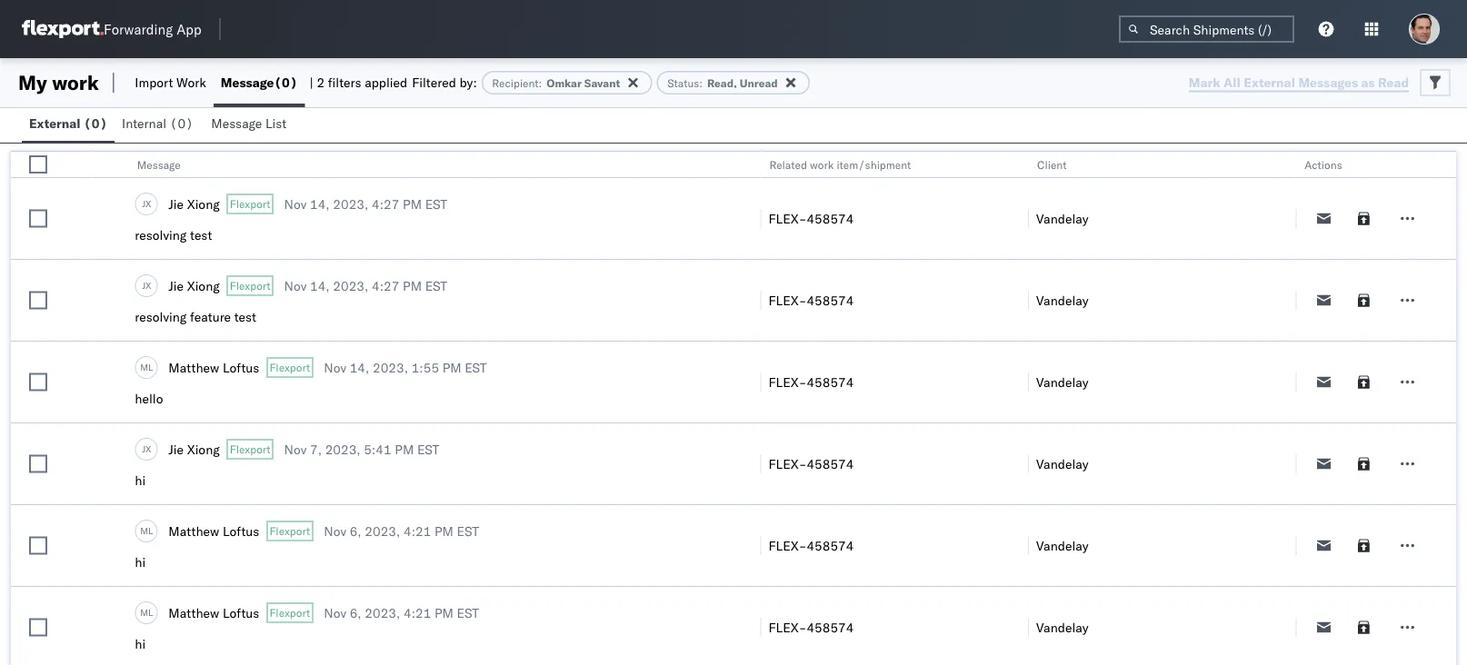 Task type: describe. For each thing, give the bounding box(es) containing it.
1 resize handle column header from the left
[[69, 152, 91, 666]]

message (0)
[[221, 75, 298, 90]]

3 j from the top
[[142, 444, 146, 455]]

xiong for test
[[187, 196, 220, 212]]

(0) for message (0)
[[274, 75, 298, 90]]

2 6, from the top
[[350, 605, 362, 621]]

3 jie from the top
[[169, 441, 184, 457]]

1 matthew loftus from the top
[[169, 360, 260, 376]]

2 nov 6, 2023, 4:21 pm est from the top
[[324, 605, 479, 621]]

(0) for external (0)
[[84, 115, 107, 131]]

6 flex- 458574 from the top
[[769, 620, 854, 636]]

14, for resolving test
[[310, 196, 330, 212]]

status : read, unread
[[668, 76, 778, 90]]

jie xiong for feature
[[169, 278, 220, 294]]

work
[[176, 75, 206, 90]]

work for related
[[810, 158, 834, 171]]

2 4:21 from the top
[[404, 605, 431, 621]]

jie xiong for test
[[169, 196, 220, 212]]

xiong for feature
[[187, 278, 220, 294]]

nov 14, 2023, 1:55 pm est
[[324, 360, 487, 376]]

resize handle column header for message
[[739, 152, 761, 666]]

5 vandelay from the top
[[1037, 538, 1089, 554]]

recipient
[[492, 76, 539, 90]]

3 j x from the top
[[142, 444, 151, 455]]

list
[[265, 115, 287, 131]]

3 flex- from the top
[[769, 374, 807, 390]]

4 458574 from the top
[[807, 456, 854, 472]]

2 matthew from the top
[[169, 523, 219, 539]]

forwarding app link
[[22, 20, 202, 38]]

actions
[[1305, 158, 1343, 171]]

(0) for internal (0)
[[170, 115, 193, 131]]

my
[[18, 70, 47, 95]]

applied
[[365, 75, 408, 90]]

6 flex- from the top
[[769, 620, 807, 636]]

filters
[[328, 75, 361, 90]]

3 xiong from the top
[[187, 441, 220, 457]]

1 nov 6, 2023, 4:21 pm est from the top
[[324, 523, 479, 539]]

2
[[317, 75, 325, 90]]

2 vandelay from the top
[[1037, 292, 1089, 308]]

resize handle column header for client
[[1274, 152, 1296, 666]]

5:41
[[364, 441, 392, 457]]

1 hi from the top
[[135, 473, 146, 489]]

6 vandelay from the top
[[1037, 620, 1089, 636]]

my work
[[18, 70, 99, 95]]

4 vandelay from the top
[[1037, 456, 1089, 472]]

2 m from the top
[[140, 525, 148, 537]]

3 hi from the top
[[135, 637, 146, 652]]

external (0) button
[[22, 107, 115, 143]]

import
[[135, 75, 173, 90]]

resolving for resolving test
[[135, 227, 187, 243]]

x for feature
[[146, 280, 151, 291]]

3 m from the top
[[140, 607, 148, 619]]

nov 7, 2023, 5:41 pm est
[[284, 441, 440, 457]]

app
[[177, 20, 202, 38]]

0 horizontal spatial test
[[190, 227, 212, 243]]

read,
[[707, 76, 737, 90]]

2 matthew loftus from the top
[[169, 523, 260, 539]]

jie for test
[[169, 196, 184, 212]]

| 2 filters applied filtered by:
[[310, 75, 477, 90]]

Search Shipments (/) text field
[[1119, 15, 1295, 43]]

5 flex- from the top
[[769, 538, 807, 554]]

1 m from the top
[[140, 362, 148, 373]]

1 l from the top
[[148, 362, 153, 373]]

2 458574 from the top
[[807, 292, 854, 308]]

1 vertical spatial test
[[234, 309, 256, 325]]

internal (0) button
[[115, 107, 204, 143]]

status
[[668, 76, 700, 90]]

1 matthew from the top
[[169, 360, 219, 376]]

2 m l from the top
[[140, 525, 153, 537]]

internal
[[122, 115, 166, 131]]

2 vertical spatial 14,
[[350, 360, 370, 376]]

nov 14, 2023, 4:27 pm est for test
[[284, 278, 447, 294]]

x for test
[[146, 198, 151, 209]]

message for (0)
[[221, 75, 274, 90]]

resolving test
[[135, 227, 212, 243]]

3 l from the top
[[148, 607, 153, 619]]

hello
[[135, 391, 163, 407]]

2 loftus from the top
[[223, 523, 260, 539]]

related work item/shipment
[[770, 158, 911, 171]]

filtered
[[412, 75, 456, 90]]

1 m l from the top
[[140, 362, 153, 373]]

import work button
[[128, 58, 214, 107]]

resize handle column header for related work item/shipment
[[1007, 152, 1028, 666]]

message list button
[[204, 107, 297, 143]]



Task type: vqa. For each thing, say whether or not it's contained in the screenshot.


Task type: locate. For each thing, give the bounding box(es) containing it.
matthew
[[169, 360, 219, 376], [169, 523, 219, 539], [169, 605, 219, 621]]

1 vertical spatial m
[[140, 525, 148, 537]]

2 x from the top
[[146, 280, 151, 291]]

flexport. image
[[22, 20, 104, 38]]

work right the related
[[810, 158, 834, 171]]

2 nov 14, 2023, 4:27 pm est from the top
[[284, 278, 447, 294]]

(0) right the external
[[84, 115, 107, 131]]

forwarding
[[104, 20, 173, 38]]

recipient : omkar savant
[[492, 76, 620, 90]]

1 vertical spatial j
[[142, 280, 146, 291]]

1 horizontal spatial :
[[700, 76, 703, 90]]

2 resolving from the top
[[135, 309, 187, 325]]

0 vertical spatial x
[[146, 198, 151, 209]]

message left list
[[211, 115, 262, 131]]

2 vertical spatial jie xiong
[[169, 441, 220, 457]]

2 4:27 from the top
[[372, 278, 400, 294]]

j x for test
[[142, 198, 151, 209]]

14, for test
[[310, 278, 330, 294]]

jie xiong
[[169, 196, 220, 212], [169, 278, 220, 294], [169, 441, 220, 457]]

: for status
[[700, 76, 703, 90]]

2 vertical spatial matthew loftus
[[169, 605, 260, 621]]

1 vertical spatial l
[[148, 525, 153, 537]]

(0) left '|'
[[274, 75, 298, 90]]

1 x from the top
[[146, 198, 151, 209]]

0 vertical spatial 4:21
[[404, 523, 431, 539]]

1 vertical spatial 4:27
[[372, 278, 400, 294]]

3 loftus from the top
[[223, 605, 260, 621]]

1 vertical spatial resolving
[[135, 309, 187, 325]]

2 hi from the top
[[135, 555, 146, 571]]

1 vertical spatial nov 14, 2023, 4:27 pm est
[[284, 278, 447, 294]]

0 horizontal spatial (0)
[[84, 115, 107, 131]]

est
[[425, 196, 447, 212], [425, 278, 447, 294], [465, 360, 487, 376], [417, 441, 440, 457], [457, 523, 479, 539], [457, 605, 479, 621]]

hi
[[135, 473, 146, 489], [135, 555, 146, 571], [135, 637, 146, 652]]

j x down resolving test
[[142, 280, 151, 291]]

2 l from the top
[[148, 525, 153, 537]]

0 vertical spatial m
[[140, 362, 148, 373]]

2 jie from the top
[[169, 278, 184, 294]]

1 vertical spatial matthew
[[169, 523, 219, 539]]

2 xiong from the top
[[187, 278, 220, 294]]

0 vertical spatial jie xiong
[[169, 196, 220, 212]]

nov 6, 2023, 4:21 pm est
[[324, 523, 479, 539], [324, 605, 479, 621]]

3 flex- 458574 from the top
[[769, 374, 854, 390]]

3 matthew from the top
[[169, 605, 219, 621]]

3 vandelay from the top
[[1037, 374, 1089, 390]]

5 458574 from the top
[[807, 538, 854, 554]]

j x up resolving test
[[142, 198, 151, 209]]

1:55
[[412, 360, 439, 376]]

0 vertical spatial 14,
[[310, 196, 330, 212]]

1 vertical spatial hi
[[135, 555, 146, 571]]

2 vertical spatial loftus
[[223, 605, 260, 621]]

j down hello
[[142, 444, 146, 455]]

m l
[[140, 362, 153, 373], [140, 525, 153, 537], [140, 607, 153, 619]]

nov 14, 2023, 4:27 pm est for resolving test
[[284, 196, 447, 212]]

0 vertical spatial l
[[148, 362, 153, 373]]

1 vertical spatial 6,
[[350, 605, 362, 621]]

1 nov 14, 2023, 4:27 pm est from the top
[[284, 196, 447, 212]]

j x
[[142, 198, 151, 209], [142, 280, 151, 291], [142, 444, 151, 455]]

1 horizontal spatial (0)
[[170, 115, 193, 131]]

j
[[142, 198, 146, 209], [142, 280, 146, 291], [142, 444, 146, 455]]

3 x from the top
[[146, 444, 151, 455]]

2 vertical spatial j
[[142, 444, 146, 455]]

2 vertical spatial matthew
[[169, 605, 219, 621]]

work
[[52, 70, 99, 95], [810, 158, 834, 171]]

6,
[[350, 523, 362, 539], [350, 605, 362, 621]]

x up resolving test
[[146, 198, 151, 209]]

1 4:27 from the top
[[372, 196, 400, 212]]

pm
[[403, 196, 422, 212], [403, 278, 422, 294], [443, 360, 462, 376], [395, 441, 414, 457], [435, 523, 454, 539], [435, 605, 454, 621]]

x down resolving test
[[146, 280, 151, 291]]

external (0)
[[29, 115, 107, 131]]

2023,
[[333, 196, 369, 212], [333, 278, 369, 294], [373, 360, 408, 376], [325, 441, 361, 457], [365, 523, 400, 539], [365, 605, 400, 621]]

flexport
[[230, 197, 271, 211], [230, 279, 271, 293], [270, 361, 310, 375], [230, 443, 271, 457], [270, 525, 310, 538], [270, 607, 310, 620]]

5 flex- 458574 from the top
[[769, 538, 854, 554]]

2 vertical spatial message
[[137, 158, 180, 171]]

flex- 458574
[[769, 211, 854, 226], [769, 292, 854, 308], [769, 374, 854, 390], [769, 456, 854, 472], [769, 538, 854, 554], [769, 620, 854, 636]]

1 vertical spatial work
[[810, 158, 834, 171]]

import work
[[135, 75, 206, 90]]

2 resize handle column header from the left
[[739, 152, 761, 666]]

2 : from the left
[[700, 76, 703, 90]]

0 vertical spatial 6,
[[350, 523, 362, 539]]

3 matthew loftus from the top
[[169, 605, 260, 621]]

resize handle column header
[[69, 152, 91, 666], [739, 152, 761, 666], [1007, 152, 1028, 666], [1274, 152, 1296, 666], [1435, 152, 1457, 666]]

1 vertical spatial 14,
[[310, 278, 330, 294]]

matthew loftus
[[169, 360, 260, 376], [169, 523, 260, 539], [169, 605, 260, 621]]

3 m l from the top
[[140, 607, 153, 619]]

2 flex- 458574 from the top
[[769, 292, 854, 308]]

5 resize handle column header from the left
[[1435, 152, 1457, 666]]

: for recipient
[[539, 76, 542, 90]]

3 458574 from the top
[[807, 374, 854, 390]]

vandelay
[[1037, 211, 1089, 226], [1037, 292, 1089, 308], [1037, 374, 1089, 390], [1037, 456, 1089, 472], [1037, 538, 1089, 554], [1037, 620, 1089, 636]]

: left read,
[[700, 76, 703, 90]]

3 resize handle column header from the left
[[1007, 152, 1028, 666]]

l
[[148, 362, 153, 373], [148, 525, 153, 537], [148, 607, 153, 619]]

1 flex- 458574 from the top
[[769, 211, 854, 226]]

0 vertical spatial m l
[[140, 362, 153, 373]]

7,
[[310, 441, 322, 457]]

j for feature
[[142, 280, 146, 291]]

1 horizontal spatial test
[[234, 309, 256, 325]]

work up external (0)
[[52, 70, 99, 95]]

0 vertical spatial j x
[[142, 198, 151, 209]]

j x down hello
[[142, 444, 151, 455]]

1 vertical spatial jie xiong
[[169, 278, 220, 294]]

1 vertical spatial xiong
[[187, 278, 220, 294]]

item/shipment
[[837, 158, 911, 171]]

4 flex- 458574 from the top
[[769, 456, 854, 472]]

nov 14, 2023, 4:27 pm est
[[284, 196, 447, 212], [284, 278, 447, 294]]

4 resize handle column header from the left
[[1274, 152, 1296, 666]]

0 vertical spatial nov 6, 2023, 4:21 pm est
[[324, 523, 479, 539]]

x down hello
[[146, 444, 151, 455]]

1 vertical spatial loftus
[[223, 523, 260, 539]]

2 vertical spatial x
[[146, 444, 151, 455]]

1 vandelay from the top
[[1037, 211, 1089, 226]]

1 458574 from the top
[[807, 211, 854, 226]]

resolving
[[135, 227, 187, 243], [135, 309, 187, 325]]

x
[[146, 198, 151, 209], [146, 280, 151, 291], [146, 444, 151, 455]]

j for test
[[142, 198, 146, 209]]

related
[[770, 158, 808, 171]]

1 vertical spatial matthew loftus
[[169, 523, 260, 539]]

0 vertical spatial nov 14, 2023, 4:27 pm est
[[284, 196, 447, 212]]

1 j x from the top
[[142, 198, 151, 209]]

by:
[[460, 75, 477, 90]]

2 vertical spatial j x
[[142, 444, 151, 455]]

message
[[221, 75, 274, 90], [211, 115, 262, 131], [137, 158, 180, 171]]

2 vertical spatial m
[[140, 607, 148, 619]]

(0)
[[274, 75, 298, 90], [84, 115, 107, 131], [170, 115, 193, 131]]

: left the omkar
[[539, 76, 542, 90]]

0 vertical spatial matthew
[[169, 360, 219, 376]]

1 4:21 from the top
[[404, 523, 431, 539]]

2 j from the top
[[142, 280, 146, 291]]

2 horizontal spatial (0)
[[274, 75, 298, 90]]

1 vertical spatial message
[[211, 115, 262, 131]]

1 vertical spatial nov 6, 2023, 4:21 pm est
[[324, 605, 479, 621]]

2 vertical spatial hi
[[135, 637, 146, 652]]

message for list
[[211, 115, 262, 131]]

0 vertical spatial matthew loftus
[[169, 360, 260, 376]]

m
[[140, 362, 148, 373], [140, 525, 148, 537], [140, 607, 148, 619]]

3 jie xiong from the top
[[169, 441, 220, 457]]

1 loftus from the top
[[223, 360, 260, 376]]

1 vertical spatial 4:21
[[404, 605, 431, 621]]

0 horizontal spatial :
[[539, 76, 542, 90]]

1 vertical spatial x
[[146, 280, 151, 291]]

message list
[[211, 115, 287, 131]]

4:27
[[372, 196, 400, 212], [372, 278, 400, 294]]

message inside button
[[211, 115, 262, 131]]

resolving up resolving feature test
[[135, 227, 187, 243]]

2 flex- from the top
[[769, 292, 807, 308]]

1 : from the left
[[539, 76, 542, 90]]

2 vertical spatial m l
[[140, 607, 153, 619]]

loftus
[[223, 360, 260, 376], [223, 523, 260, 539], [223, 605, 260, 621]]

14,
[[310, 196, 330, 212], [310, 278, 330, 294], [350, 360, 370, 376]]

external
[[29, 115, 81, 131]]

None checkbox
[[29, 156, 47, 174], [29, 291, 47, 310], [29, 373, 47, 391], [29, 455, 47, 473], [29, 156, 47, 174], [29, 291, 47, 310], [29, 373, 47, 391], [29, 455, 47, 473]]

resolving feature test
[[135, 309, 256, 325]]

2 j x from the top
[[142, 280, 151, 291]]

omkar
[[547, 76, 582, 90]]

None checkbox
[[29, 210, 47, 228], [29, 537, 47, 555], [29, 619, 47, 637], [29, 210, 47, 228], [29, 537, 47, 555], [29, 619, 47, 637]]

resolving for resolving feature test
[[135, 309, 187, 325]]

458574
[[807, 211, 854, 226], [807, 292, 854, 308], [807, 374, 854, 390], [807, 456, 854, 472], [807, 538, 854, 554], [807, 620, 854, 636]]

1 jie xiong from the top
[[169, 196, 220, 212]]

j down resolving test
[[142, 280, 146, 291]]

2 jie xiong from the top
[[169, 278, 220, 294]]

2 vertical spatial xiong
[[187, 441, 220, 457]]

feature
[[190, 309, 231, 325]]

1 vertical spatial jie
[[169, 278, 184, 294]]

1 vertical spatial j x
[[142, 280, 151, 291]]

0 vertical spatial hi
[[135, 473, 146, 489]]

1 resolving from the top
[[135, 227, 187, 243]]

4:27 for resolving test
[[372, 196, 400, 212]]

savant
[[585, 76, 620, 90]]

message up message list
[[221, 75, 274, 90]]

1 6, from the top
[[350, 523, 362, 539]]

test up resolving feature test
[[190, 227, 212, 243]]

j x for feature
[[142, 280, 151, 291]]

2 vertical spatial l
[[148, 607, 153, 619]]

0 vertical spatial 4:27
[[372, 196, 400, 212]]

6 458574 from the top
[[807, 620, 854, 636]]

(0) right internal in the top left of the page
[[170, 115, 193, 131]]

jie
[[169, 196, 184, 212], [169, 278, 184, 294], [169, 441, 184, 457]]

jie for feature
[[169, 278, 184, 294]]

1 vertical spatial m l
[[140, 525, 153, 537]]

1 xiong from the top
[[187, 196, 220, 212]]

resolving left feature in the top left of the page
[[135, 309, 187, 325]]

0 vertical spatial j
[[142, 198, 146, 209]]

forwarding app
[[104, 20, 202, 38]]

test right feature in the top left of the page
[[234, 309, 256, 325]]

1 horizontal spatial work
[[810, 158, 834, 171]]

nov
[[284, 196, 307, 212], [284, 278, 307, 294], [324, 360, 346, 376], [284, 441, 307, 457], [324, 523, 346, 539], [324, 605, 346, 621]]

0 vertical spatial work
[[52, 70, 99, 95]]

|
[[310, 75, 314, 90]]

0 vertical spatial resolving
[[135, 227, 187, 243]]

test
[[190, 227, 212, 243], [234, 309, 256, 325]]

0 vertical spatial message
[[221, 75, 274, 90]]

1 jie from the top
[[169, 196, 184, 212]]

0 horizontal spatial work
[[52, 70, 99, 95]]

work for my
[[52, 70, 99, 95]]

4:21
[[404, 523, 431, 539], [404, 605, 431, 621]]

message down internal (0) button
[[137, 158, 180, 171]]

1 j from the top
[[142, 198, 146, 209]]

:
[[539, 76, 542, 90], [700, 76, 703, 90]]

flex-
[[769, 211, 807, 226], [769, 292, 807, 308], [769, 374, 807, 390], [769, 456, 807, 472], [769, 538, 807, 554], [769, 620, 807, 636]]

4 flex- from the top
[[769, 456, 807, 472]]

unread
[[740, 76, 778, 90]]

j up resolving test
[[142, 198, 146, 209]]

1 flex- from the top
[[769, 211, 807, 226]]

0 vertical spatial jie
[[169, 196, 184, 212]]

2 vertical spatial jie
[[169, 441, 184, 457]]

4:27 for test
[[372, 278, 400, 294]]

internal (0)
[[122, 115, 193, 131]]

xiong
[[187, 196, 220, 212], [187, 278, 220, 294], [187, 441, 220, 457]]

0 vertical spatial xiong
[[187, 196, 220, 212]]

resize handle column header for actions
[[1435, 152, 1457, 666]]

0 vertical spatial test
[[190, 227, 212, 243]]

client
[[1037, 158, 1067, 171]]

0 vertical spatial loftus
[[223, 360, 260, 376]]



